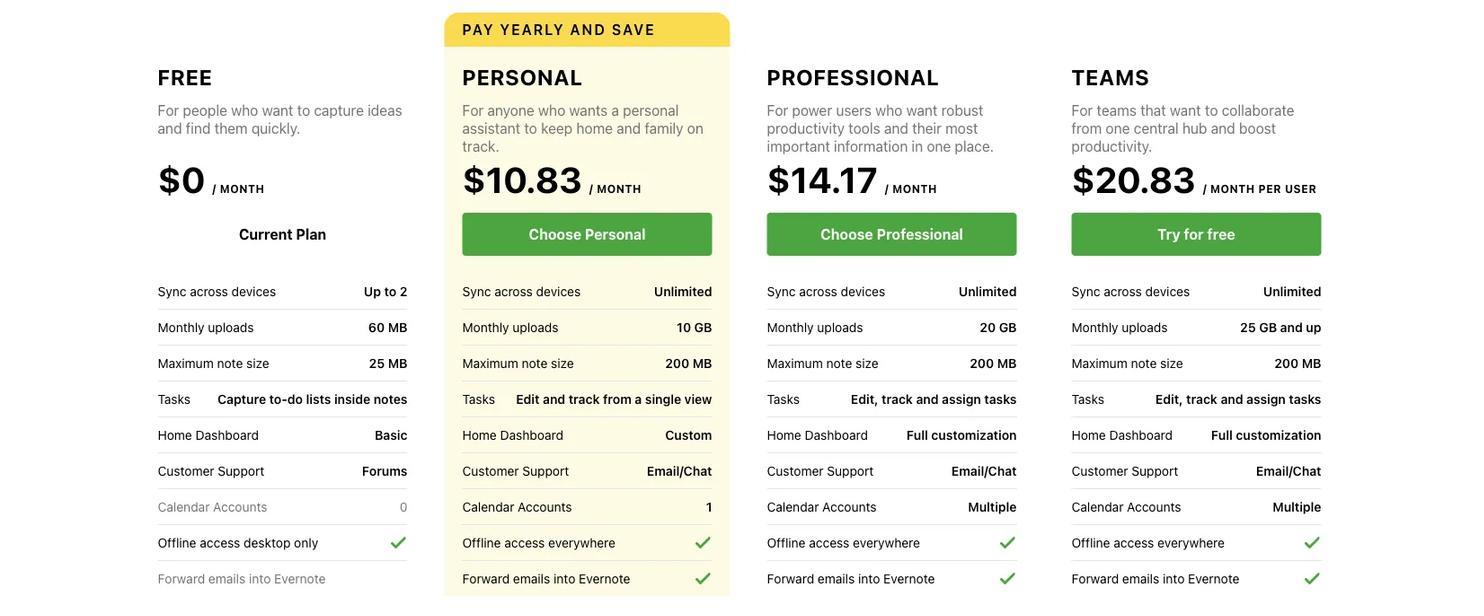 Task type: vqa. For each thing, say whether or not it's contained in the screenshot.


Task type: locate. For each thing, give the bounding box(es) containing it.
0 horizontal spatial multiple
[[968, 500, 1017, 515]]

1 offline access everywhere from the left
[[462, 536, 616, 551]]

1 edit, track and assign tasks from the left
[[851, 392, 1017, 407]]

yearly
[[500, 21, 565, 38]]

support
[[218, 464, 264, 479], [522, 464, 569, 479], [827, 464, 874, 479], [1132, 464, 1179, 479]]

3 gb from the left
[[1259, 320, 1277, 335]]

2 horizontal spatial who
[[876, 102, 903, 119]]

1 vertical spatial 25
[[369, 356, 385, 371]]

mb down 20 gb
[[997, 356, 1017, 371]]

unlimited up 10
[[654, 284, 712, 299]]

1 vertical spatial one
[[927, 138, 951, 155]]

emails for 20 gb
[[818, 572, 855, 586]]

want inside for teams that want to collaborate from one central hub and boost productivity.
[[1170, 102, 1201, 119]]

1 access from the left
[[200, 536, 240, 551]]

keep
[[541, 120, 573, 137]]

200 mb down 20 gb
[[970, 356, 1017, 371]]

2 who from the left
[[538, 102, 566, 119]]

1 horizontal spatial track
[[882, 392, 913, 407]]

3 note from the left
[[826, 356, 852, 371]]

monthly uploads for 60 mb
[[158, 320, 254, 335]]

4 offline from the left
[[1072, 536, 1111, 551]]

single
[[645, 392, 681, 407]]

for anyone who wants a personal assistant to keep home and family on track.
[[462, 102, 704, 155]]

3 200 mb from the left
[[1275, 356, 1322, 371]]

forward
[[158, 572, 205, 586], [462, 572, 510, 586], [767, 572, 814, 586], [1072, 572, 1119, 586]]

robust
[[942, 102, 984, 119]]

2 sync across devices from the left
[[462, 284, 581, 299]]

1 size from the left
[[246, 356, 269, 371]]

4 maximum note size from the left
[[1072, 356, 1183, 371]]

1 horizontal spatial gb
[[999, 320, 1017, 335]]

0 horizontal spatial who
[[231, 102, 258, 119]]

1 customer support from the left
[[158, 464, 264, 479]]

200 mb
[[665, 356, 712, 371], [970, 356, 1017, 371], [1275, 356, 1322, 371]]

1 horizontal spatial choose
[[821, 226, 873, 243]]

2 forward emails into evernote from the left
[[462, 572, 630, 586]]

1 accounts from the left
[[213, 500, 267, 515]]

into for 10 gb
[[554, 572, 576, 586]]

for left people
[[158, 102, 179, 119]]

3 unlimited from the left
[[1264, 284, 1322, 299]]

0 horizontal spatial edit, track and assign tasks
[[851, 392, 1017, 407]]

2 into from the left
[[554, 572, 576, 586]]

1 horizontal spatial from
[[1072, 120, 1102, 137]]

choose personal button
[[462, 213, 712, 256]]

2 home from the left
[[462, 428, 497, 443]]

maximum
[[158, 356, 214, 371], [462, 356, 518, 371], [767, 356, 823, 371], [1072, 356, 1128, 371]]

0 vertical spatial a
[[612, 102, 619, 119]]

3 monthly uploads from the left
[[767, 320, 863, 335]]

personal
[[585, 226, 646, 243]]

4 emails from the left
[[1123, 572, 1160, 586]]

2 multiple from the left
[[1273, 500, 1322, 515]]

0 horizontal spatial from
[[603, 392, 632, 407]]

note for 25 gb and up
[[1131, 356, 1157, 371]]

devices
[[232, 284, 276, 299], [536, 284, 581, 299], [841, 284, 885, 299], [1146, 284, 1190, 299]]

notes
[[374, 392, 408, 407]]

home
[[158, 428, 192, 443], [462, 428, 497, 443], [767, 428, 801, 443], [1072, 428, 1106, 443]]

home dashboard for 20 gb
[[767, 428, 868, 443]]

$10.83
[[462, 159, 582, 201]]

2 offline access everywhere from the left
[[767, 536, 920, 551]]

and
[[158, 120, 182, 137], [617, 120, 641, 137], [884, 120, 909, 137], [1211, 120, 1236, 137], [1281, 320, 1303, 335], [543, 392, 565, 407], [916, 392, 939, 407], [1221, 392, 1244, 407]]

2 size from the left
[[551, 356, 574, 371]]

gb
[[694, 320, 712, 335], [999, 320, 1017, 335], [1259, 320, 1277, 335]]

tasks for 20 gb
[[985, 392, 1017, 407]]

emails
[[208, 572, 246, 586], [513, 572, 550, 586], [818, 572, 855, 586], [1123, 572, 1160, 586]]

1 vertical spatial a
[[635, 392, 642, 407]]

2 maximum from the left
[[462, 356, 518, 371]]

3 200 from the left
[[1275, 356, 1299, 371]]

1 horizontal spatial full
[[1211, 428, 1233, 443]]

size for 25 gb and up
[[1160, 356, 1183, 371]]

2 horizontal spatial 200 mb
[[1275, 356, 1322, 371]]

1 maximum note size from the left
[[158, 356, 269, 371]]

and inside for anyone who wants a personal assistant to keep home and family on track.
[[617, 120, 641, 137]]

0 horizontal spatial gb
[[694, 320, 712, 335]]

1 multiple from the left
[[968, 500, 1017, 515]]

3 support from the left
[[827, 464, 874, 479]]

1 horizontal spatial 200
[[970, 356, 994, 371]]

1 month from the left
[[220, 182, 265, 195]]

want up quickly. at the left top
[[262, 102, 293, 119]]

2 monthly uploads from the left
[[462, 320, 559, 335]]

want inside for people who want to capture ideas and find them quickly.
[[262, 102, 293, 119]]

0 horizontal spatial everywhere
[[548, 536, 616, 551]]

a for personal
[[612, 102, 619, 119]]

who for personal
[[538, 102, 566, 119]]

1 monthly from the left
[[158, 320, 205, 335]]

dashboard for 20 gb
[[805, 428, 868, 443]]

3 who from the left
[[876, 102, 903, 119]]

1 forward from the left
[[158, 572, 205, 586]]

0 horizontal spatial one
[[927, 138, 951, 155]]

month inside $10.83 / month
[[597, 182, 642, 195]]

month inside '$0 / month'
[[220, 182, 265, 195]]

to up "hub"
[[1205, 102, 1218, 119]]

a
[[612, 102, 619, 119], [635, 392, 642, 407]]

who inside for people who want to capture ideas and find them quickly.
[[231, 102, 258, 119]]

4 customer from the left
[[1072, 464, 1128, 479]]

200 mb for 20 gb
[[970, 356, 1017, 371]]

1 horizontal spatial multiple
[[1273, 500, 1322, 515]]

1 email/chat from the left
[[647, 464, 712, 479]]

1 tasks from the left
[[985, 392, 1017, 407]]

want for free
[[262, 102, 293, 119]]

0 horizontal spatial full
[[907, 428, 928, 443]]

teams
[[1072, 65, 1150, 90]]

a right wants
[[612, 102, 619, 119]]

who inside for anyone who wants a personal assistant to keep home and family on track.
[[538, 102, 566, 119]]

mb up view on the bottom of the page
[[693, 356, 712, 371]]

4 home from the left
[[1072, 428, 1106, 443]]

1 choose from the left
[[529, 226, 582, 243]]

month left per
[[1211, 182, 1255, 195]]

60
[[368, 320, 385, 335]]

devices for 20 gb
[[841, 284, 885, 299]]

2 horizontal spatial unlimited
[[1264, 284, 1322, 299]]

size for 60 mb
[[246, 356, 269, 371]]

0 vertical spatial 25
[[1240, 320, 1256, 335]]

choose
[[529, 226, 582, 243], [821, 226, 873, 243]]

1 horizontal spatial one
[[1106, 120, 1130, 137]]

3 maximum note size from the left
[[767, 356, 879, 371]]

3 want from the left
[[1170, 102, 1201, 119]]

1 vertical spatial from
[[603, 392, 632, 407]]

devices down current
[[232, 284, 276, 299]]

4 monthly from the left
[[1072, 320, 1119, 335]]

want up their
[[907, 102, 938, 119]]

4 for from the left
[[1072, 102, 1093, 119]]

uploads for 60 mb
[[208, 320, 254, 335]]

forward for 10 gb
[[462, 572, 510, 586]]

accounts
[[213, 500, 267, 515], [518, 500, 572, 515], [823, 500, 877, 515], [1127, 500, 1182, 515]]

200 down 25 gb and up
[[1275, 356, 1299, 371]]

from left single
[[603, 392, 632, 407]]

2 horizontal spatial gb
[[1259, 320, 1277, 335]]

3 dashboard from the left
[[805, 428, 868, 443]]

/ inside $14.17 / month
[[885, 182, 889, 195]]

1 edit, from the left
[[851, 392, 879, 407]]

month up current
[[220, 182, 265, 195]]

0 horizontal spatial customization
[[931, 428, 1017, 443]]

most
[[946, 120, 978, 137]]

calendar accounts
[[158, 500, 267, 515], [462, 500, 572, 515], [767, 500, 877, 515], [1072, 500, 1182, 515]]

for inside for power users who want robust productivity tools and their most important information in one place.
[[767, 102, 788, 119]]

sync
[[158, 284, 186, 299], [462, 284, 491, 299], [767, 284, 796, 299], [1072, 284, 1101, 299]]

4 size from the left
[[1160, 356, 1183, 371]]

4 month from the left
[[1211, 182, 1255, 195]]

4 across from the left
[[1104, 284, 1142, 299]]

gb right '20'
[[999, 320, 1017, 335]]

3 monthly from the left
[[767, 320, 814, 335]]

month down 'in'
[[893, 182, 937, 195]]

200 down '20'
[[970, 356, 994, 371]]

200 for 20
[[970, 356, 994, 371]]

1 assign from the left
[[942, 392, 981, 407]]

mb down the up
[[1302, 356, 1322, 371]]

gb left the up
[[1259, 320, 1277, 335]]

/
[[212, 182, 217, 195], [589, 182, 594, 195], [885, 182, 889, 195], [1203, 182, 1207, 195]]

1 horizontal spatial assign
[[1247, 392, 1286, 407]]

basic
[[375, 428, 408, 443]]

monthly uploads for 25 gb and up
[[1072, 320, 1168, 335]]

unlimited up '20'
[[959, 284, 1017, 299]]

2 200 mb from the left
[[970, 356, 1017, 371]]

one down teams
[[1106, 120, 1130, 137]]

3 tasks from the left
[[767, 392, 800, 407]]

3 offline access everywhere from the left
[[1072, 536, 1225, 551]]

customer for 25 gb and up
[[1072, 464, 1128, 479]]

sync across devices down try on the top right of the page
[[1072, 284, 1190, 299]]

25 mb
[[369, 356, 408, 371]]

0 horizontal spatial email/chat
[[647, 464, 712, 479]]

calendar
[[158, 500, 210, 515], [462, 500, 514, 515], [767, 500, 819, 515], [1072, 500, 1124, 515]]

choose inside button
[[529, 226, 582, 243]]

access for 20
[[809, 536, 850, 551]]

2 access from the left
[[505, 536, 545, 551]]

mb for 25 gb and up
[[1302, 356, 1322, 371]]

tasks down 20 gb
[[985, 392, 1017, 407]]

1 horizontal spatial email/chat
[[952, 464, 1017, 479]]

home dashboard for 25 gb and up
[[1072, 428, 1173, 443]]

3 track from the left
[[1187, 392, 1218, 407]]

sync across devices down choose personal
[[462, 284, 581, 299]]

edit, track and assign tasks for 20
[[851, 392, 1017, 407]]

200 for 25
[[1275, 356, 1299, 371]]

1 horizontal spatial 200 mb
[[970, 356, 1017, 371]]

1 horizontal spatial tasks
[[1289, 392, 1322, 407]]

email/chat for 20 gb
[[952, 464, 1017, 479]]

one right 'in'
[[927, 138, 951, 155]]

0 horizontal spatial offline access everywhere
[[462, 536, 616, 551]]

try
[[1158, 226, 1181, 243]]

full customization
[[907, 428, 1017, 443], [1211, 428, 1322, 443]]

3 sync across devices from the left
[[767, 284, 885, 299]]

1 horizontal spatial a
[[635, 392, 642, 407]]

200 mb down the up
[[1275, 356, 1322, 371]]

1 gb from the left
[[694, 320, 712, 335]]

edit
[[516, 392, 540, 407]]

1 track from the left
[[569, 392, 600, 407]]

edit and track from a single view
[[516, 392, 712, 407]]

1 calendar accounts from the left
[[158, 500, 267, 515]]

accounts for 10 gb
[[518, 500, 572, 515]]

1 dashboard from the left
[[196, 428, 259, 443]]

maximum for 25 gb and up
[[1072, 356, 1128, 371]]

/ up choose personal button
[[589, 182, 594, 195]]

0 horizontal spatial 25
[[369, 356, 385, 371]]

2 horizontal spatial offline access everywhere
[[1072, 536, 1225, 551]]

2 monthly from the left
[[462, 320, 509, 335]]

2 tasks from the left
[[1289, 392, 1322, 407]]

month for $14.17
[[893, 182, 937, 195]]

2 tasks from the left
[[462, 392, 495, 407]]

0 horizontal spatial track
[[569, 392, 600, 407]]

offline
[[158, 536, 196, 551], [462, 536, 501, 551], [767, 536, 806, 551], [1072, 536, 1111, 551]]

forward emails into evernote
[[158, 572, 326, 586], [462, 572, 630, 586], [767, 572, 935, 586], [1072, 572, 1240, 586]]

/ inside $10.83 / month
[[589, 182, 594, 195]]

2 gb from the left
[[999, 320, 1017, 335]]

0 horizontal spatial edit,
[[851, 392, 879, 407]]

gb for 20
[[999, 320, 1017, 335]]

choose down $10.83 / month
[[529, 226, 582, 243]]

and inside for teams that want to collaborate from one central hub and boost productivity.
[[1211, 120, 1236, 137]]

1 horizontal spatial 25
[[1240, 320, 1256, 335]]

track for 25
[[1187, 392, 1218, 407]]

sync across devices down choose professional
[[767, 284, 885, 299]]

edit, track and assign tasks
[[851, 392, 1017, 407], [1156, 392, 1322, 407]]

1 horizontal spatial everywhere
[[853, 536, 920, 551]]

edit,
[[851, 392, 879, 407], [1156, 392, 1183, 407]]

1 horizontal spatial who
[[538, 102, 566, 119]]

3 / from the left
[[885, 182, 889, 195]]

forward for 20 gb
[[767, 572, 814, 586]]

email/chat for 25 gb and up
[[1256, 464, 1322, 479]]

devices down try on the top right of the page
[[1146, 284, 1190, 299]]

3 across from the left
[[799, 284, 837, 299]]

2 customization from the left
[[1236, 428, 1322, 443]]

1 unlimited from the left
[[654, 284, 712, 299]]

2 full from the left
[[1211, 428, 1233, 443]]

3 customer from the left
[[767, 464, 824, 479]]

3 forward emails into evernote from the left
[[767, 572, 935, 586]]

0 horizontal spatial assign
[[942, 392, 981, 407]]

0 vertical spatial from
[[1072, 120, 1102, 137]]

4 customer support from the left
[[1072, 464, 1179, 479]]

want for teams
[[1170, 102, 1201, 119]]

devices for 60 mb
[[232, 284, 276, 299]]

offline access desktop only
[[158, 536, 318, 551]]

choose down $14.17 / month at right
[[821, 226, 873, 243]]

4 calendar accounts from the left
[[1072, 500, 1182, 515]]

who up 'keep'
[[538, 102, 566, 119]]

for
[[158, 102, 179, 119], [462, 102, 484, 119], [767, 102, 788, 119], [1072, 102, 1093, 119]]

forward emails into evernote for 10 gb
[[462, 572, 630, 586]]

across for 20
[[799, 284, 837, 299]]

home for 10
[[462, 428, 497, 443]]

for inside for teams that want to collaborate from one central hub and boost productivity.
[[1072, 102, 1093, 119]]

gb right 10
[[694, 320, 712, 335]]

want
[[262, 102, 293, 119], [907, 102, 938, 119], [1170, 102, 1201, 119]]

4 / from the left
[[1203, 182, 1207, 195]]

email/chat
[[647, 464, 712, 479], [952, 464, 1017, 479], [1256, 464, 1322, 479]]

2 horizontal spatial 200
[[1275, 356, 1299, 371]]

everywhere
[[548, 536, 616, 551], [853, 536, 920, 551], [1158, 536, 1225, 551]]

200 mb for 25 gb and up
[[1275, 356, 1322, 371]]

2 horizontal spatial email/chat
[[1256, 464, 1322, 479]]

for up assistant
[[462, 102, 484, 119]]

unlimited up 25 gb and up
[[1264, 284, 1322, 299]]

for inside for anyone who wants a personal assistant to keep home and family on track.
[[462, 102, 484, 119]]

who up them
[[231, 102, 258, 119]]

support for 20 gb
[[827, 464, 874, 479]]

2 horizontal spatial track
[[1187, 392, 1218, 407]]

25 down 60
[[369, 356, 385, 371]]

4 tasks from the left
[[1072, 392, 1105, 407]]

2 200 from the left
[[970, 356, 994, 371]]

200 mb down 10
[[665, 356, 712, 371]]

sync across devices for 25
[[1072, 284, 1190, 299]]

200 down 10
[[665, 356, 690, 371]]

month up personal
[[597, 182, 642, 195]]

1 tasks from the left
[[158, 392, 190, 407]]

2 email/chat from the left
[[952, 464, 1017, 479]]

customer support
[[158, 464, 264, 479], [462, 464, 569, 479], [767, 464, 874, 479], [1072, 464, 1179, 479]]

25 left the up
[[1240, 320, 1256, 335]]

devices down choose personal
[[536, 284, 581, 299]]

calendar for 20
[[767, 500, 819, 515]]

1 across from the left
[[190, 284, 228, 299]]

calendar for 60
[[158, 500, 210, 515]]

/ right $0
[[212, 182, 217, 195]]

monthly
[[158, 320, 205, 335], [462, 320, 509, 335], [767, 320, 814, 335], [1072, 320, 1119, 335]]

4 forward emails into evernote from the left
[[1072, 572, 1240, 586]]

sync across devices for 10
[[462, 284, 581, 299]]

who up 'tools'
[[876, 102, 903, 119]]

0 horizontal spatial 200
[[665, 356, 690, 371]]

everywhere for 25 gb and up
[[1158, 536, 1225, 551]]

1 horizontal spatial customization
[[1236, 428, 1322, 443]]

note for 60 mb
[[217, 356, 243, 371]]

2 unlimited from the left
[[959, 284, 1017, 299]]

0 horizontal spatial a
[[612, 102, 619, 119]]

customer support for 25 gb and up
[[1072, 464, 1179, 479]]

1 home dashboard from the left
[[158, 428, 259, 443]]

calendar accounts for 25 gb and up
[[1072, 500, 1182, 515]]

2 horizontal spatial want
[[1170, 102, 1201, 119]]

1 horizontal spatial unlimited
[[959, 284, 1017, 299]]

and inside for people who want to capture ideas and find them quickly.
[[158, 120, 182, 137]]

tasks down the up
[[1289, 392, 1322, 407]]

calendar accounts for 60 mb
[[158, 500, 267, 515]]

3 home dashboard from the left
[[767, 428, 868, 443]]

1 horizontal spatial offline access everywhere
[[767, 536, 920, 551]]

/ down information
[[885, 182, 889, 195]]

maximum for 20 gb
[[767, 356, 823, 371]]

month inside $14.17 / month
[[893, 182, 937, 195]]

customer for 20 gb
[[767, 464, 824, 479]]

current
[[239, 226, 293, 243]]

1 evernote from the left
[[274, 572, 326, 586]]

for left teams
[[1072, 102, 1093, 119]]

evernote
[[274, 572, 326, 586], [579, 572, 630, 586], [884, 572, 935, 586], [1188, 572, 1240, 586]]

to up quickly. at the left top
[[297, 102, 310, 119]]

1 note from the left
[[217, 356, 243, 371]]

choose inside "button"
[[821, 226, 873, 243]]

support for 60 mb
[[218, 464, 264, 479]]

3 calendar from the left
[[767, 500, 819, 515]]

2 for from the left
[[462, 102, 484, 119]]

important
[[767, 138, 830, 155]]

3 month from the left
[[893, 182, 937, 195]]

personal
[[462, 65, 583, 90]]

month inside $20.83 / month per user
[[1211, 182, 1255, 195]]

emails for 10 gb
[[513, 572, 550, 586]]

2 want from the left
[[907, 102, 938, 119]]

one
[[1106, 120, 1130, 137], [927, 138, 951, 155]]

want up "hub"
[[1170, 102, 1201, 119]]

2 everywhere from the left
[[853, 536, 920, 551]]

2 calendar from the left
[[462, 500, 514, 515]]

for for teams
[[1072, 102, 1093, 119]]

1 horizontal spatial edit,
[[1156, 392, 1183, 407]]

200 mb for 10 gb
[[665, 356, 712, 371]]

track for 20
[[882, 392, 913, 407]]

mb up notes
[[388, 356, 408, 371]]

0 horizontal spatial 200 mb
[[665, 356, 712, 371]]

0 horizontal spatial tasks
[[985, 392, 1017, 407]]

offline for 25 gb and up
[[1072, 536, 1111, 551]]

evernote for 20 gb
[[884, 572, 935, 586]]

/ inside $20.83 / month per user
[[1203, 182, 1207, 195]]

1 full customization from the left
[[907, 428, 1017, 443]]

a inside for anyone who wants a personal assistant to keep home and family on track.
[[612, 102, 619, 119]]

access
[[200, 536, 240, 551], [505, 536, 545, 551], [809, 536, 850, 551], [1114, 536, 1154, 551]]

customization
[[931, 428, 1017, 443], [1236, 428, 1322, 443]]

a for tasks
[[635, 392, 642, 407]]

1 horizontal spatial want
[[907, 102, 938, 119]]

offline access everywhere for 10
[[462, 536, 616, 551]]

for up productivity
[[767, 102, 788, 119]]

4 maximum from the left
[[1072, 356, 1128, 371]]

from
[[1072, 120, 1102, 137], [603, 392, 632, 407]]

4 home dashboard from the left
[[1072, 428, 1173, 443]]

lists
[[306, 392, 331, 407]]

/ up try for free button
[[1203, 182, 1207, 195]]

/ inside '$0 / month'
[[212, 182, 217, 195]]

2 horizontal spatial everywhere
[[1158, 536, 1225, 551]]

1 horizontal spatial full customization
[[1211, 428, 1322, 443]]

monthly uploads
[[158, 320, 254, 335], [462, 320, 559, 335], [767, 320, 863, 335], [1072, 320, 1168, 335]]

0 horizontal spatial choose
[[529, 226, 582, 243]]

3 for from the left
[[767, 102, 788, 119]]

sync across devices down current
[[158, 284, 276, 299]]

note for 10 gb
[[522, 356, 548, 371]]

sync for 60 mb
[[158, 284, 186, 299]]

choose for choose professional
[[821, 226, 873, 243]]

3 maximum from the left
[[767, 356, 823, 371]]

$0 / month
[[158, 159, 265, 201]]

0 horizontal spatial unlimited
[[654, 284, 712, 299]]

2 offline from the left
[[462, 536, 501, 551]]

/ for $10.83
[[589, 182, 594, 195]]

assign down 25 gb and up
[[1247, 392, 1286, 407]]

customer support for 20 gb
[[767, 464, 874, 479]]

to
[[297, 102, 310, 119], [1205, 102, 1218, 119], [524, 120, 537, 137], [384, 284, 397, 299]]

for inside for people who want to capture ideas and find them quickly.
[[158, 102, 179, 119]]

devices down choose professional
[[841, 284, 885, 299]]

3 offline from the left
[[767, 536, 806, 551]]

2 emails from the left
[[513, 572, 550, 586]]

multiple for 20 gb
[[968, 500, 1017, 515]]

0 horizontal spatial full customization
[[907, 428, 1017, 443]]

from up productivity.
[[1072, 120, 1102, 137]]

0 horizontal spatial want
[[262, 102, 293, 119]]

accounts for 25 gb and up
[[1127, 500, 1182, 515]]

200 for 10
[[665, 356, 690, 371]]

4 note from the left
[[1131, 356, 1157, 371]]

view
[[685, 392, 712, 407]]

3 customer support from the left
[[767, 464, 874, 479]]

1 horizontal spatial edit, track and assign tasks
[[1156, 392, 1322, 407]]

to left 'keep'
[[524, 120, 537, 137]]

month for $20.83
[[1211, 182, 1255, 195]]

assign down '20'
[[942, 392, 981, 407]]

multiple
[[968, 500, 1017, 515], [1273, 500, 1322, 515]]

into for 20 gb
[[858, 572, 880, 586]]

0 vertical spatial one
[[1106, 120, 1130, 137]]

2 sync from the left
[[462, 284, 491, 299]]

$10.83 / month
[[462, 159, 642, 201]]

track
[[569, 392, 600, 407], [882, 392, 913, 407], [1187, 392, 1218, 407]]

a left single
[[635, 392, 642, 407]]



Task type: describe. For each thing, give the bounding box(es) containing it.
to-
[[269, 392, 288, 407]]

email/chat for 10 gb
[[647, 464, 712, 479]]

mb for 20 gb
[[997, 356, 1017, 371]]

up
[[1306, 320, 1322, 335]]

mb for 60 mb
[[388, 356, 408, 371]]

ideas
[[368, 102, 402, 119]]

home dashboard for 10 gb
[[462, 428, 564, 443]]

choose professional button
[[767, 213, 1017, 256]]

on
[[687, 120, 704, 137]]

to inside for people who want to capture ideas and find them quickly.
[[297, 102, 310, 119]]

current plan
[[239, 226, 326, 243]]

monthly for 25 gb and up
[[1072, 320, 1119, 335]]

full customization for 20
[[907, 428, 1017, 443]]

1 forward emails into evernote from the left
[[158, 572, 326, 586]]

size for 20 gb
[[856, 356, 879, 371]]

20 gb
[[980, 320, 1017, 335]]

collaborate
[[1222, 102, 1295, 119]]

for for free
[[158, 102, 179, 119]]

support for 10 gb
[[522, 464, 569, 479]]

central
[[1134, 120, 1179, 137]]

and
[[570, 21, 607, 38]]

home for 20
[[767, 428, 801, 443]]

for power users who want robust productivity tools and their most important information in one place.
[[767, 102, 994, 155]]

from inside for teams that want to collaborate from one central hub and boost productivity.
[[1072, 120, 1102, 137]]

25 gb and up
[[1240, 320, 1322, 335]]

customer support for 60 mb
[[158, 464, 264, 479]]

offline for 20 gb
[[767, 536, 806, 551]]

mb for 10 gb
[[693, 356, 712, 371]]

people
[[183, 102, 227, 119]]

$20.83 / month per user
[[1072, 159, 1317, 201]]

customer for 60 mb
[[158, 464, 214, 479]]

access for 25
[[1114, 536, 1154, 551]]

and inside for power users who want robust productivity tools and their most important information in one place.
[[884, 120, 909, 137]]

unlimited for 20 gb
[[959, 284, 1017, 299]]

professional
[[767, 65, 940, 90]]

for
[[1184, 226, 1204, 243]]

for for personal
[[462, 102, 484, 119]]

tasks for 60
[[158, 392, 190, 407]]

that
[[1141, 102, 1166, 119]]

try for free
[[1158, 226, 1236, 243]]

forward emails into evernote for 25 gb and up
[[1072, 572, 1240, 586]]

place.
[[955, 138, 994, 155]]

maximum note size for 10
[[462, 356, 574, 371]]

try for free button
[[1072, 213, 1322, 256]]

plan
[[296, 226, 326, 243]]

productivity
[[767, 120, 845, 137]]

$14.17
[[767, 159, 878, 201]]

quickly.
[[251, 120, 300, 137]]

free
[[1207, 226, 1236, 243]]

personal
[[623, 102, 679, 119]]

1 into from the left
[[249, 572, 271, 586]]

capture
[[217, 392, 266, 407]]

per
[[1259, 182, 1282, 195]]

note for 20 gb
[[826, 356, 852, 371]]

find
[[186, 120, 211, 137]]

monthly for 10 gb
[[462, 320, 509, 335]]

into for 25 gb and up
[[1163, 572, 1185, 586]]

choose professional
[[821, 226, 963, 243]]

pay
[[462, 21, 495, 38]]

one inside for power users who want robust productivity tools and their most important information in one place.
[[927, 138, 951, 155]]

choose for choose personal
[[529, 226, 582, 243]]

teams
[[1097, 102, 1137, 119]]

calendar accounts for 10 gb
[[462, 500, 572, 515]]

boost
[[1239, 120, 1276, 137]]

for people who want to capture ideas and find them quickly.
[[158, 102, 402, 137]]

to inside for teams that want to collaborate from one central hub and boost productivity.
[[1205, 102, 1218, 119]]

gb for 10
[[694, 320, 712, 335]]

full for 25
[[1211, 428, 1233, 443]]

for for professional
[[767, 102, 788, 119]]

uploads for 20 gb
[[817, 320, 863, 335]]

to inside for anyone who wants a personal assistant to keep home and family on track.
[[524, 120, 537, 137]]

everywhere for 10 gb
[[548, 536, 616, 551]]

in
[[912, 138, 923, 155]]

user
[[1285, 182, 1317, 195]]

$14.17 / month
[[767, 159, 937, 201]]

capture
[[314, 102, 364, 119]]

everywhere for 20 gb
[[853, 536, 920, 551]]

evernote for 10 gb
[[579, 572, 630, 586]]

forward emails into evernote for 20 gb
[[767, 572, 935, 586]]

home for 60
[[158, 428, 192, 443]]

offline access everywhere for 25
[[1072, 536, 1225, 551]]

want inside for power users who want robust productivity tools and their most important information in one place.
[[907, 102, 938, 119]]

only
[[294, 536, 318, 551]]

$20.83
[[1072, 159, 1196, 201]]

up
[[364, 284, 381, 299]]

unlimited for 25 gb and up
[[1264, 284, 1322, 299]]

60 mb
[[368, 320, 408, 335]]

edit, track and assign tasks for 25
[[1156, 392, 1322, 407]]

forward for 25 gb and up
[[1072, 572, 1119, 586]]

month for $0
[[220, 182, 265, 195]]

2
[[400, 284, 408, 299]]

one inside for teams that want to collaborate from one central hub and boost productivity.
[[1106, 120, 1130, 137]]

emails for 25 gb and up
[[1123, 572, 1160, 586]]

family
[[645, 120, 684, 137]]

full for 20
[[907, 428, 928, 443]]

assign for 25
[[1247, 392, 1286, 407]]

maximum for 60 mb
[[158, 356, 214, 371]]

up to 2
[[364, 284, 408, 299]]

/ for $20.83
[[1203, 182, 1207, 195]]

size for 10 gb
[[551, 356, 574, 371]]

maximum note size for 20
[[767, 356, 879, 371]]

inside
[[334, 392, 370, 407]]

choose personal
[[529, 226, 646, 243]]

uploads for 25 gb and up
[[1122, 320, 1168, 335]]

home dashboard for 60 mb
[[158, 428, 259, 443]]

monthly for 20 gb
[[767, 320, 814, 335]]

access for 10
[[505, 536, 545, 551]]

capture to-do lists inside notes
[[217, 392, 408, 407]]

their
[[912, 120, 942, 137]]

1 emails from the left
[[208, 572, 246, 586]]

25 for 25 gb and up
[[1240, 320, 1256, 335]]

professional
[[877, 226, 963, 243]]

devices for 10 gb
[[536, 284, 581, 299]]

sync across devices for 20
[[767, 284, 885, 299]]

25 for 25 mb
[[369, 356, 385, 371]]

to left 2
[[384, 284, 397, 299]]

hub
[[1183, 120, 1208, 137]]

$0
[[158, 159, 205, 201]]

1
[[706, 500, 712, 515]]

mb right 60
[[388, 320, 408, 335]]

customer support for 10 gb
[[462, 464, 569, 479]]

power
[[792, 102, 832, 119]]

unlimited for 10 gb
[[654, 284, 712, 299]]

them
[[214, 120, 248, 137]]

who inside for power users who want robust productivity tools and their most important information in one place.
[[876, 102, 903, 119]]

users
[[836, 102, 872, 119]]

10
[[677, 320, 691, 335]]

desktop
[[244, 536, 291, 551]]

who for free
[[231, 102, 258, 119]]

wants
[[569, 102, 608, 119]]

edit, for 25 gb and up
[[1156, 392, 1183, 407]]

pay yearly and save
[[462, 21, 656, 38]]

information
[[834, 138, 908, 155]]

productivity.
[[1072, 138, 1152, 155]]

dashboard for 60 mb
[[196, 428, 259, 443]]

anyone
[[488, 102, 535, 119]]

assistant
[[462, 120, 521, 137]]

edit, for 20 gb
[[851, 392, 879, 407]]

10 gb
[[677, 320, 712, 335]]

20
[[980, 320, 996, 335]]

customer for 10 gb
[[462, 464, 519, 479]]

evernote for 25 gb and up
[[1188, 572, 1240, 586]]

tasks for 20
[[767, 392, 800, 407]]

do
[[288, 392, 303, 407]]

calendar accounts for 20 gb
[[767, 500, 877, 515]]

support for 25 gb and up
[[1132, 464, 1179, 479]]

access for 60
[[200, 536, 240, 551]]

tools
[[849, 120, 880, 137]]

forums
[[362, 464, 408, 479]]

current plan button
[[158, 213, 408, 256]]

sync across devices for 60
[[158, 284, 276, 299]]

monthly uploads for 20 gb
[[767, 320, 863, 335]]

track.
[[462, 138, 500, 155]]

across for 60
[[190, 284, 228, 299]]

custom
[[665, 428, 712, 443]]

0
[[400, 500, 408, 515]]

sync for 25 gb and up
[[1072, 284, 1101, 299]]

home
[[576, 120, 613, 137]]

/ for $14.17
[[885, 182, 889, 195]]

maximum for 10 gb
[[462, 356, 518, 371]]

free
[[158, 65, 213, 90]]



